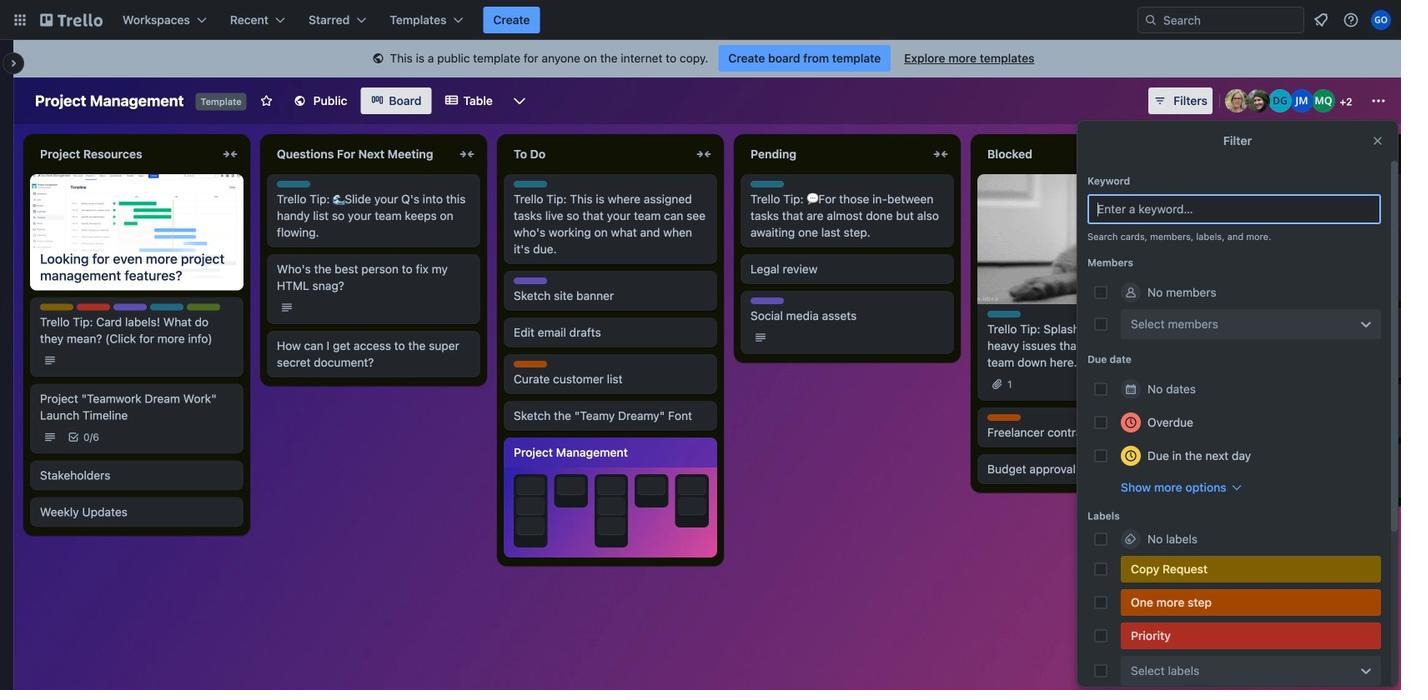 Task type: locate. For each thing, give the bounding box(es) containing it.
0 vertical spatial color: red, title: "priority" element
[[77, 304, 110, 311]]

1 horizontal spatial color: yellow, title: "copy request" element
[[1121, 556, 1382, 583]]

Enter a keyword… text field
[[1088, 194, 1382, 224]]

1 horizontal spatial color: orange, title: "one more step" element
[[988, 415, 1021, 421]]

color: orange, title: "one more step" element
[[514, 361, 547, 368], [988, 415, 1021, 421], [1121, 590, 1382, 617]]

andrea crawford (andreacrawford8) image
[[1226, 89, 1249, 113]]

melody qiao (melodyqiao) image
[[1312, 89, 1336, 113]]

close popover image
[[1372, 134, 1385, 148]]

2 vertical spatial color: orange, title: "one more step" element
[[1121, 590, 1382, 617]]

1 vertical spatial color: yellow, title: "copy request" element
[[1121, 556, 1382, 583]]

1 horizontal spatial collapse list image
[[694, 144, 714, 164]]

color: purple, title: "design team" element
[[514, 278, 547, 284], [751, 298, 784, 304], [113, 304, 147, 311]]

0 vertical spatial color: orange, title: "one more step" element
[[514, 361, 547, 368]]

gary orlando (garyorlando) image
[[1372, 10, 1392, 30]]

sm image
[[370, 51, 387, 68]]

0 horizontal spatial color: yellow, title: "copy request" element
[[40, 304, 73, 311]]

caity (caity) image
[[1247, 89, 1271, 113]]

jordan mirchev (jordan_mirchev) image
[[1291, 89, 1314, 113]]

0 horizontal spatial color: purple, title: "design team" element
[[113, 304, 147, 311]]

1 collapse list image from the left
[[457, 144, 477, 164]]

1 vertical spatial color: red, title: "priority" element
[[1121, 623, 1382, 650]]

Search field
[[1158, 8, 1304, 32]]

0 horizontal spatial collapse list image
[[457, 144, 477, 164]]

color: yellow, title: "copy request" element
[[40, 304, 73, 311], [1121, 556, 1382, 583]]

None text field
[[30, 141, 217, 168], [504, 141, 691, 168], [30, 141, 217, 168], [504, 141, 691, 168]]

search image
[[1145, 13, 1158, 27]]

None text field
[[741, 141, 928, 168], [978, 141, 1165, 168], [1215, 141, 1402, 168], [741, 141, 928, 168], [978, 141, 1165, 168], [1215, 141, 1402, 168]]

color: sky, title: "trello tip" element
[[277, 181, 310, 188], [514, 181, 547, 188], [751, 181, 784, 188], [1225, 234, 1258, 241], [150, 304, 184, 311], [988, 311, 1021, 318]]

0 notifications image
[[1311, 10, 1331, 30]]

Board name text field
[[27, 88, 192, 114]]

1 vertical spatial color: orange, title: "one more step" element
[[988, 415, 1021, 421]]

0 horizontal spatial color: orange, title: "one more step" element
[[514, 361, 547, 368]]

1 horizontal spatial color: red, title: "priority" element
[[1121, 623, 1382, 650]]

collapse list image
[[457, 144, 477, 164], [694, 144, 714, 164], [931, 144, 951, 164]]

devan goldstein (devangoldstein2) image
[[1269, 89, 1292, 113]]

color: red, title: "priority" element
[[77, 304, 110, 311], [1121, 623, 1382, 650]]

2 horizontal spatial collapse list image
[[931, 144, 951, 164]]



Task type: describe. For each thing, give the bounding box(es) containing it.
2 horizontal spatial color: orange, title: "one more step" element
[[1121, 590, 1382, 617]]

back to home image
[[40, 7, 103, 33]]

customize views image
[[511, 93, 528, 109]]

primary element
[[0, 0, 1402, 40]]

color: lime, title: "halp" element
[[187, 304, 220, 311]]

show menu image
[[1371, 93, 1387, 109]]

1 horizontal spatial color: purple, title: "design team" element
[[514, 278, 547, 284]]

open information menu image
[[1343, 12, 1360, 28]]

3 collapse list image from the left
[[931, 144, 951, 164]]

0 horizontal spatial color: red, title: "priority" element
[[77, 304, 110, 311]]

collapse list image
[[220, 144, 240, 164]]

2 horizontal spatial color: purple, title: "design team" element
[[751, 298, 784, 304]]

star or unstar board image
[[260, 94, 273, 108]]

0 vertical spatial color: yellow, title: "copy request" element
[[40, 304, 73, 311]]

2 collapse list image from the left
[[694, 144, 714, 164]]



Task type: vqa. For each thing, say whether or not it's contained in the screenshot.
recently on the bottom
no



